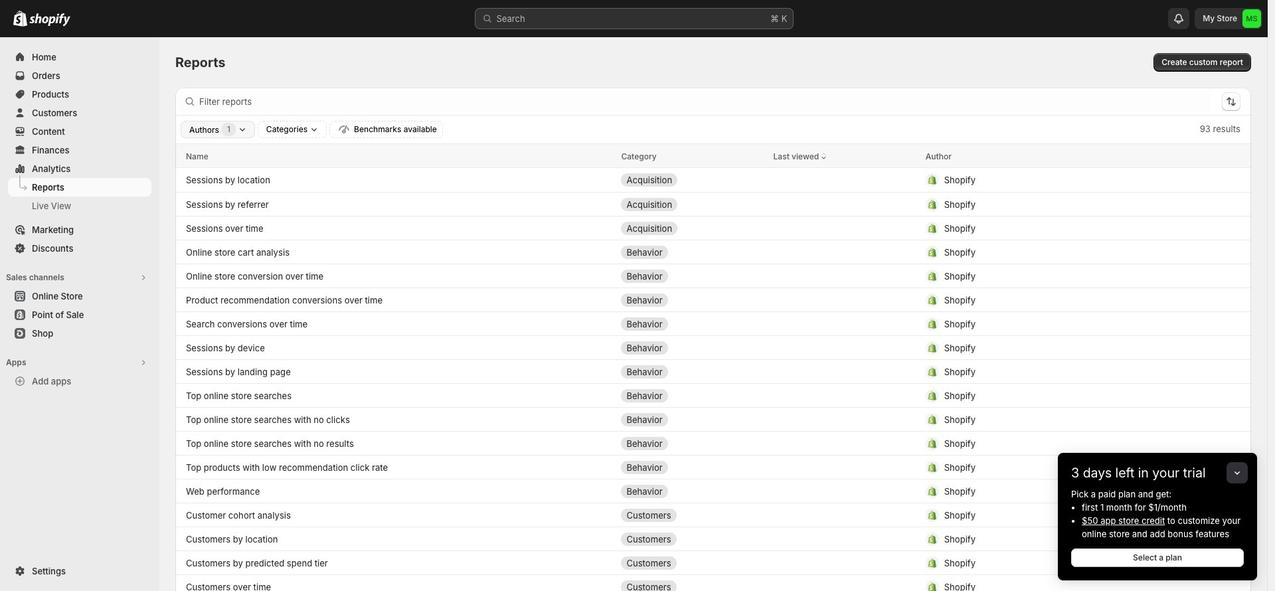 Task type: locate. For each thing, give the bounding box(es) containing it.
18 row from the top
[[175, 551, 1251, 574]]

cell
[[621, 169, 763, 191], [926, 169, 1209, 191], [621, 194, 763, 215], [773, 194, 915, 215], [926, 194, 1209, 215], [621, 217, 763, 239], [926, 217, 1209, 239], [621, 241, 763, 263], [773, 241, 915, 263], [926, 241, 1209, 263], [621, 265, 763, 287], [926, 265, 1209, 287], [621, 289, 763, 310], [773, 289, 915, 310], [926, 289, 1209, 310], [621, 313, 763, 334], [926, 313, 1209, 334], [621, 337, 763, 358], [773, 337, 915, 358], [926, 337, 1209, 358], [621, 361, 763, 382], [926, 361, 1209, 382], [621, 385, 763, 406], [773, 385, 915, 406], [926, 385, 1209, 406], [621, 409, 763, 430], [926, 409, 1209, 430], [621, 433, 763, 454], [773, 433, 915, 454], [926, 433, 1209, 454], [621, 457, 763, 478], [926, 457, 1209, 478], [621, 480, 763, 502], [773, 480, 915, 502], [926, 480, 1209, 502], [621, 504, 763, 526], [926, 504, 1209, 526], [621, 528, 763, 550], [773, 528, 915, 550], [926, 528, 1209, 550], [621, 552, 763, 573], [926, 552, 1209, 573], [621, 576, 763, 591], [773, 576, 915, 591], [926, 576, 1209, 591]]

13 row from the top
[[175, 431, 1251, 455]]

16 row from the top
[[175, 503, 1251, 527]]

9 row from the top
[[175, 335, 1251, 359]]

shopify image
[[13, 11, 27, 27]]

row
[[175, 144, 1251, 168], [175, 168, 1251, 192], [175, 192, 1251, 216], [175, 216, 1251, 240], [175, 240, 1251, 264], [175, 264, 1251, 288], [175, 288, 1251, 311], [175, 311, 1251, 335], [175, 335, 1251, 359], [175, 359, 1251, 383], [175, 383, 1251, 407], [175, 407, 1251, 431], [175, 431, 1251, 455], [175, 455, 1251, 479], [175, 479, 1251, 503], [175, 503, 1251, 527], [175, 527, 1251, 551], [175, 551, 1251, 574], [175, 574, 1251, 591]]

3 row from the top
[[175, 192, 1251, 216]]

1 row from the top
[[175, 144, 1251, 168]]

10 row from the top
[[175, 359, 1251, 383]]

6 row from the top
[[175, 264, 1251, 288]]

7 row from the top
[[175, 288, 1251, 311]]

11 row from the top
[[175, 383, 1251, 407]]

Filter reports text field
[[199, 91, 1211, 112]]

19 row from the top
[[175, 574, 1251, 591]]

5 row from the top
[[175, 240, 1251, 264]]

4 row from the top
[[175, 216, 1251, 240]]

12 row from the top
[[175, 407, 1251, 431]]

shopify image
[[29, 13, 70, 27]]



Task type: vqa. For each thing, say whether or not it's contained in the screenshot.
text box
no



Task type: describe. For each thing, give the bounding box(es) containing it.
list of reports table
[[175, 144, 1251, 591]]

2 row from the top
[[175, 168, 1251, 192]]

14 row from the top
[[175, 455, 1251, 479]]

17 row from the top
[[175, 527, 1251, 551]]

my store image
[[1242, 9, 1261, 28]]

15 row from the top
[[175, 479, 1251, 503]]

8 row from the top
[[175, 311, 1251, 335]]



